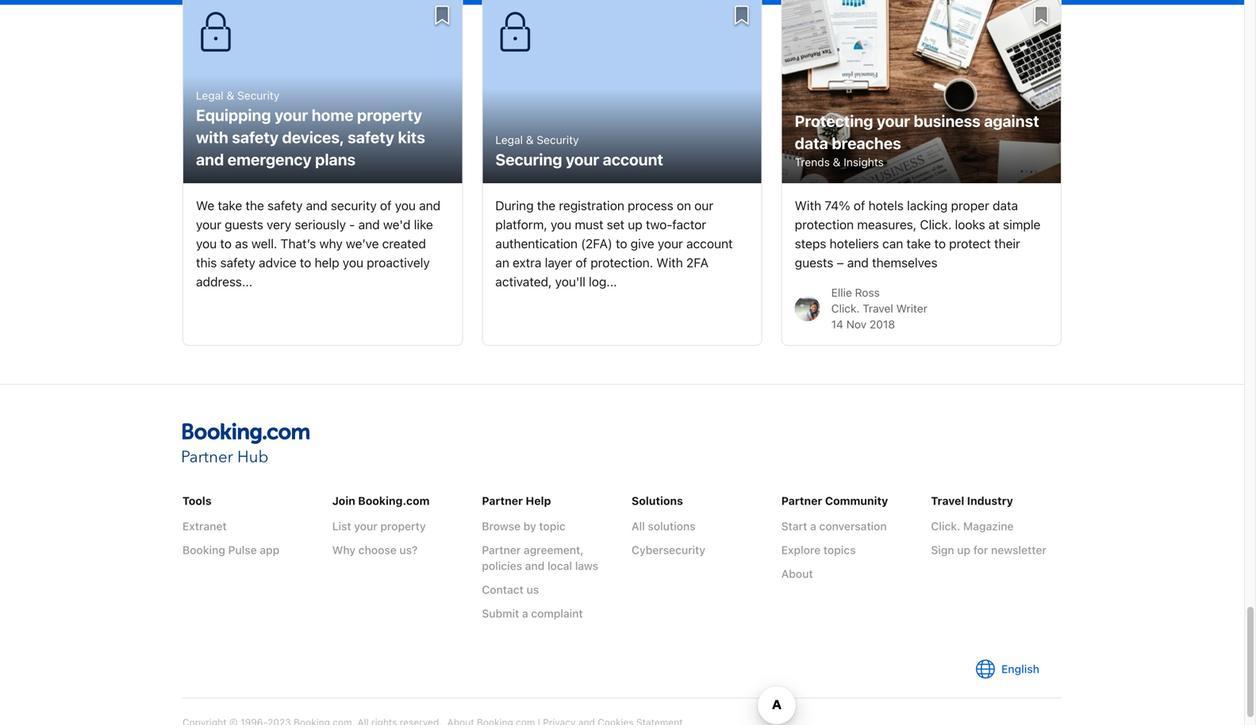 Task type: locate. For each thing, give the bounding box(es) containing it.
partner up "policies"
[[482, 544, 521, 557]]

lacking
[[907, 198, 948, 213]]

english
[[1002, 663, 1040, 676]]

partner up browse
[[482, 494, 523, 508]]

a right start
[[810, 520, 817, 533]]

legal inside legal & security securing your account
[[496, 133, 523, 146]]

security inside legal & security equipping your home property with safety devices, safety kits and emergency plans
[[237, 89, 280, 102]]

of inside we take the safety and security of you and your guests very seriously - and we'd like you to as well. that's why we've created this safety advice to help you proactively address...
[[380, 198, 392, 213]]

0 horizontal spatial data
[[795, 134, 829, 152]]

legal up equipping on the left top of the page
[[196, 89, 224, 102]]

0 horizontal spatial up
[[628, 217, 643, 232]]

0 horizontal spatial legal & security link
[[196, 89, 280, 102]]

1 vertical spatial guests
[[795, 255, 834, 270]]

your inside legal & security securing your account
[[566, 150, 599, 169]]

conversation
[[820, 520, 887, 533]]

1 horizontal spatial of
[[576, 255, 587, 270]]

choose
[[359, 544, 397, 557]]

1 horizontal spatial travel
[[931, 494, 965, 508]]

guests
[[225, 217, 263, 232], [795, 255, 834, 270]]

security up securing your account link
[[537, 133, 579, 146]]

travel inside ellie ross click. travel writer 14 nov 2018
[[863, 302, 894, 315]]

created
[[382, 236, 426, 251]]

1 vertical spatial data
[[993, 198, 1018, 213]]

your down we
[[196, 217, 221, 232]]

your down two-
[[658, 236, 683, 251]]

a for start
[[810, 520, 817, 533]]

you up this
[[196, 236, 217, 251]]

click. magazine
[[931, 520, 1014, 533]]

0 horizontal spatial account
[[603, 150, 664, 169]]

0 horizontal spatial &
[[227, 89, 234, 102]]

an
[[496, 255, 510, 270]]

0 vertical spatial legal
[[196, 89, 224, 102]]

account up 2fa
[[687, 236, 733, 251]]

set
[[607, 217, 625, 232]]

0 vertical spatial account
[[603, 150, 664, 169]]

data inside with 74% of hotels lacking proper data protection measures, click. looks at simple steps hoteliers can take to protect their guests – and themselves
[[993, 198, 1018, 213]]

measures,
[[858, 217, 917, 232]]

partner for start
[[782, 494, 823, 508]]

start a conversation link
[[782, 519, 887, 535]]

topics
[[824, 544, 856, 557]]

0 vertical spatial property
[[357, 105, 422, 124]]

& up securing
[[526, 133, 534, 146]]

svg image
[[976, 660, 995, 679]]

1 vertical spatial account
[[687, 236, 733, 251]]

layer
[[545, 255, 573, 270]]

guests down steps
[[795, 255, 834, 270]]

0 horizontal spatial security
[[237, 89, 280, 102]]

home
[[312, 105, 354, 124]]

kits
[[398, 128, 425, 146]]

0 horizontal spatial take
[[218, 198, 242, 213]]

why choose us? link
[[332, 543, 418, 558]]

with
[[196, 128, 228, 146]]

a right the submit on the bottom left of the page
[[522, 607, 528, 620]]

of inside with 74% of hotels lacking proper data protection measures, click. looks at simple steps hoteliers can take to protect their guests – and themselves
[[854, 198, 866, 213]]

2 vertical spatial click.
[[931, 520, 961, 533]]

legal for equipping
[[196, 89, 224, 102]]

insights
[[844, 156, 884, 169]]

account inside legal & security securing your account
[[603, 150, 664, 169]]

your right list
[[354, 520, 378, 533]]

take inside with 74% of hotels lacking proper data protection measures, click. looks at simple steps hoteliers can take to protect their guests – and themselves
[[907, 236, 931, 251]]

of right 74%
[[854, 198, 866, 213]]

the up well.
[[246, 198, 264, 213]]

pulse
[[228, 544, 257, 557]]

with left 2fa
[[657, 255, 683, 270]]

1 vertical spatial with
[[657, 255, 683, 270]]

with up the protection
[[795, 198, 822, 213]]

to down that's
[[300, 255, 311, 270]]

ellie
[[832, 286, 852, 299]]

and up us
[[525, 560, 545, 573]]

0 vertical spatial legal & security link
[[196, 89, 280, 102]]

securing
[[496, 150, 562, 169]]

1 horizontal spatial save image
[[1035, 5, 1049, 24]]

2 save image from the left
[[1035, 5, 1049, 24]]

2 the from the left
[[537, 198, 556, 213]]

1 vertical spatial a
[[522, 607, 528, 620]]

trends
[[795, 156, 830, 169]]

log...
[[589, 274, 617, 289]]

during the registration process on our platform, you must set up two-factor authentication (2fa) to give your account an extra layer of protection. with 2fa activated, you'll log...
[[496, 198, 733, 289]]

0 horizontal spatial a
[[522, 607, 528, 620]]

legal & security link up equipping on the left top of the page
[[196, 89, 280, 102]]

1 vertical spatial up
[[958, 544, 971, 557]]

take up themselves
[[907, 236, 931, 251]]

of
[[380, 198, 392, 213], [854, 198, 866, 213], [576, 255, 587, 270]]

&
[[227, 89, 234, 102], [526, 133, 534, 146], [833, 156, 841, 169]]

you up we'd
[[395, 198, 416, 213]]

0 horizontal spatial with
[[657, 255, 683, 270]]

contact us
[[482, 583, 539, 597]]

solutions
[[648, 520, 696, 533]]

0 vertical spatial travel
[[863, 302, 894, 315]]

with inside with 74% of hotels lacking proper data protection measures, click. looks at simple steps hoteliers can take to protect their guests – and themselves
[[795, 198, 822, 213]]

your up registration
[[566, 150, 599, 169]]

click. up sign
[[931, 520, 961, 533]]

& up equipping on the left top of the page
[[227, 89, 234, 102]]

save image
[[735, 5, 749, 24]]

0 vertical spatial click.
[[920, 217, 952, 232]]

a inside "link"
[[522, 607, 528, 620]]

magazine
[[964, 520, 1014, 533]]

security
[[237, 89, 280, 102], [537, 133, 579, 146]]

like
[[414, 217, 433, 232]]

2 vertical spatial &
[[833, 156, 841, 169]]

legal inside legal & security equipping your home property with safety devices, safety kits and emergency plans
[[196, 89, 224, 102]]

protecting
[[795, 112, 873, 130]]

and up seriously
[[306, 198, 328, 213]]

0 vertical spatial take
[[218, 198, 242, 213]]

2 horizontal spatial of
[[854, 198, 866, 213]]

0 horizontal spatial travel
[[863, 302, 894, 315]]

security
[[331, 198, 377, 213]]

partner for browse
[[482, 494, 523, 508]]

1 vertical spatial legal & security link
[[496, 133, 579, 146]]

emergency
[[228, 150, 312, 169]]

0 vertical spatial security
[[237, 89, 280, 102]]

devices,
[[282, 128, 344, 146]]

& inside protecting your business against data breaches trends & insights
[[833, 156, 841, 169]]

your up devices,
[[275, 105, 308, 124]]

travel up click. magazine
[[931, 494, 965, 508]]

1 vertical spatial &
[[526, 133, 534, 146]]

1 horizontal spatial take
[[907, 236, 931, 251]]

& inside legal & security securing your account
[[526, 133, 534, 146]]

& inside legal & security equipping your home property with safety devices, safety kits and emergency plans
[[227, 89, 234, 102]]

cybersecurity link
[[632, 543, 706, 558]]

property
[[357, 105, 422, 124], [381, 520, 426, 533]]

0 horizontal spatial guests
[[225, 217, 263, 232]]

booking.com
[[358, 494, 430, 508]]

take right we
[[218, 198, 242, 213]]

sign up for newsletter
[[931, 544, 1047, 557]]

guests inside with 74% of hotels lacking proper data protection measures, click. looks at simple steps hoteliers can take to protect their guests – and themselves
[[795, 255, 834, 270]]

tools
[[183, 494, 212, 508]]

1 horizontal spatial &
[[526, 133, 534, 146]]

to left 'protect'
[[935, 236, 946, 251]]

data up trends
[[795, 134, 829, 152]]

the inside we take the safety and security of you and your guests very seriously - and we'd like you to as well. that's why we've created this safety advice to help you proactively address...
[[246, 198, 264, 213]]

1 horizontal spatial data
[[993, 198, 1018, 213]]

legal up securing
[[496, 133, 523, 146]]

up left for
[[958, 544, 971, 557]]

of up we'd
[[380, 198, 392, 213]]

74%
[[825, 198, 851, 213]]

a inside "link"
[[810, 520, 817, 533]]

click. down lacking
[[920, 217, 952, 232]]

up right set
[[628, 217, 643, 232]]

0 vertical spatial with
[[795, 198, 822, 213]]

guests up as
[[225, 217, 263, 232]]

1 save image from the left
[[436, 5, 450, 24]]

1 vertical spatial click.
[[832, 302, 860, 315]]

protection
[[795, 217, 854, 232]]

security inside legal & security securing your account
[[537, 133, 579, 146]]

travel up 2018
[[863, 302, 894, 315]]

1 horizontal spatial the
[[537, 198, 556, 213]]

safety down as
[[220, 255, 256, 270]]

1 horizontal spatial account
[[687, 236, 733, 251]]

very
[[267, 217, 291, 232]]

property up the kits
[[357, 105, 422, 124]]

you left 'must'
[[551, 217, 572, 232]]

1 horizontal spatial security
[[537, 133, 579, 146]]

0 vertical spatial up
[[628, 217, 643, 232]]

2 horizontal spatial &
[[833, 156, 841, 169]]

the up platform,
[[537, 198, 556, 213]]

about link
[[782, 566, 813, 582]]

with
[[795, 198, 822, 213], [657, 255, 683, 270]]

we
[[196, 198, 214, 213]]

account up process
[[603, 150, 664, 169]]

1 vertical spatial security
[[537, 133, 579, 146]]

data up at
[[993, 198, 1018, 213]]

property up us?
[[381, 520, 426, 533]]

platform,
[[496, 217, 548, 232]]

1 vertical spatial take
[[907, 236, 931, 251]]

1 horizontal spatial legal
[[496, 133, 523, 146]]

browse by topic link
[[482, 519, 566, 535]]

(2fa)
[[581, 236, 613, 251]]

and
[[196, 150, 224, 169], [306, 198, 328, 213], [419, 198, 441, 213], [358, 217, 380, 232], [848, 255, 869, 270], [525, 560, 545, 573]]

1 horizontal spatial with
[[795, 198, 822, 213]]

0 horizontal spatial the
[[246, 198, 264, 213]]

safety up emergency
[[232, 128, 279, 146]]

nov
[[847, 318, 867, 331]]

click. inside with 74% of hotels lacking proper data protection measures, click. looks at simple steps hoteliers can take to protect their guests – and themselves
[[920, 217, 952, 232]]

guests inside we take the safety and security of you and your guests very seriously - and we'd like you to as well. that's why we've created this safety advice to help you proactively address...
[[225, 217, 263, 232]]

save image
[[436, 5, 450, 24], [1035, 5, 1049, 24]]

for
[[974, 544, 989, 557]]

travel
[[863, 302, 894, 315], [931, 494, 965, 508]]

1 horizontal spatial a
[[810, 520, 817, 533]]

up
[[628, 217, 643, 232], [958, 544, 971, 557]]

partner up start
[[782, 494, 823, 508]]

of up you'll
[[576, 255, 587, 270]]

legal & security link up securing
[[496, 133, 579, 146]]

0 vertical spatial data
[[795, 134, 829, 152]]

click.
[[920, 217, 952, 232], [832, 302, 860, 315], [931, 520, 961, 533]]

0 vertical spatial a
[[810, 520, 817, 533]]

why choose us?
[[332, 544, 418, 557]]

to left as
[[220, 236, 232, 251]]

explore
[[782, 544, 821, 557]]

help
[[315, 255, 339, 270]]

with inside during the registration process on our platform, you must set up two-factor authentication (2fa) to give your account an extra layer of protection. with 2fa activated, you'll log...
[[657, 255, 683, 270]]

0 horizontal spatial legal
[[196, 89, 224, 102]]

and down with
[[196, 150, 224, 169]]

of inside during the registration process on our platform, you must set up two-factor authentication (2fa) to give your account an extra layer of protection. with 2fa activated, you'll log...
[[576, 255, 587, 270]]

1 horizontal spatial up
[[958, 544, 971, 557]]

1 horizontal spatial guests
[[795, 255, 834, 270]]

to inside during the registration process on our platform, you must set up two-factor authentication (2fa) to give your account an extra layer of protection. with 2fa activated, you'll log...
[[616, 236, 628, 251]]

partner
[[482, 494, 523, 508], [782, 494, 823, 508], [482, 544, 521, 557]]

your inside legal & security equipping your home property with safety devices, safety kits and emergency plans
[[275, 105, 308, 124]]

address...
[[196, 274, 253, 289]]

security up equipping on the left top of the page
[[237, 89, 280, 102]]

booking pulse app link
[[183, 543, 280, 558]]

to up protection.
[[616, 236, 628, 251]]

legal & security link for equipping
[[196, 89, 280, 102]]

to
[[220, 236, 232, 251], [616, 236, 628, 251], [935, 236, 946, 251], [300, 255, 311, 270]]

0 horizontal spatial save image
[[436, 5, 450, 24]]

and right –
[[848, 255, 869, 270]]

2018
[[870, 318, 895, 331]]

1 the from the left
[[246, 198, 264, 213]]

0 horizontal spatial of
[[380, 198, 392, 213]]

save image for legal & security
[[436, 5, 450, 24]]

click. down 'ellie'
[[832, 302, 860, 315]]

advice
[[259, 255, 297, 270]]

booking pulse app
[[183, 544, 280, 557]]

& right trends
[[833, 156, 841, 169]]

you inside during the registration process on our platform, you must set up two-factor authentication (2fa) to give your account an extra layer of protection. with 2fa activated, you'll log...
[[551, 217, 572, 232]]

we've
[[346, 236, 379, 251]]

and up like
[[419, 198, 441, 213]]

your up breaches
[[877, 112, 911, 130]]

submit
[[482, 607, 519, 620]]

0 vertical spatial &
[[227, 89, 234, 102]]

your
[[275, 105, 308, 124], [877, 112, 911, 130], [566, 150, 599, 169], [196, 217, 221, 232], [658, 236, 683, 251], [354, 520, 378, 533]]

1 horizontal spatial legal & security link
[[496, 133, 579, 146]]

1 vertical spatial legal
[[496, 133, 523, 146]]

data inside protecting your business against data breaches trends & insights
[[795, 134, 829, 152]]

a
[[810, 520, 817, 533], [522, 607, 528, 620]]

and inside legal & security equipping your home property with safety devices, safety kits and emergency plans
[[196, 150, 224, 169]]

0 vertical spatial guests
[[225, 217, 263, 232]]

1 vertical spatial travel
[[931, 494, 965, 508]]



Task type: describe. For each thing, give the bounding box(es) containing it.
you down we've
[[343, 255, 364, 270]]

-
[[349, 217, 355, 232]]

can
[[883, 236, 904, 251]]

contact us link
[[482, 582, 539, 598]]

writer
[[897, 302, 928, 315]]

up inside during the registration process on our platform, you must set up two-factor authentication (2fa) to give your account an extra layer of protection. with 2fa activated, you'll log...
[[628, 217, 643, 232]]

us
[[527, 583, 539, 597]]

join booking.com
[[332, 494, 430, 508]]

and inside partner agreement, policies and local laws
[[525, 560, 545, 573]]

as
[[235, 236, 248, 251]]

14
[[832, 318, 844, 331]]

process
[[628, 198, 674, 213]]

partner community
[[782, 494, 889, 508]]

seriously
[[295, 217, 346, 232]]

protecting your business against data breaches trends & insights
[[795, 112, 1040, 169]]

travel industry
[[931, 494, 1014, 508]]

click. inside click. magazine link
[[931, 520, 961, 533]]

must
[[575, 217, 604, 232]]

security for equipping
[[237, 89, 280, 102]]

cybersecurity
[[632, 544, 706, 557]]

and inside with 74% of hotels lacking proper data protection measures, click. looks at simple steps hoteliers can take to protect their guests – and themselves
[[848, 255, 869, 270]]

registration
[[559, 198, 625, 213]]

hotels
[[869, 198, 904, 213]]

themselves
[[872, 255, 938, 270]]

we'd
[[383, 217, 411, 232]]

ellie ross link
[[832, 286, 880, 299]]

1 vertical spatial property
[[381, 520, 426, 533]]

your inside protecting your business against data breaches trends & insights
[[877, 112, 911, 130]]

contact
[[482, 583, 524, 597]]

by
[[524, 520, 536, 533]]

complaint
[[531, 607, 583, 620]]

two-
[[646, 217, 673, 232]]

well.
[[252, 236, 277, 251]]

newsletter
[[991, 544, 1047, 557]]

click. magazine link
[[931, 519, 1014, 535]]

2fa
[[687, 255, 709, 270]]

browse
[[482, 520, 521, 533]]

explore topics link
[[782, 543, 856, 558]]

to inside with 74% of hotels lacking proper data protection measures, click. looks at simple steps hoteliers can take to protect their guests – and themselves
[[935, 236, 946, 251]]

protecting your business against data breaches link
[[795, 112, 1040, 152]]

partner agreement, policies and local laws
[[482, 544, 599, 573]]

submit a complaint link
[[482, 606, 583, 622]]

your inside we take the safety and security of you and your guests very seriously - and we'd like you to as well. that's why we've created this safety advice to help you proactively address...
[[196, 217, 221, 232]]

steps
[[795, 236, 827, 251]]

with 74% of hotels lacking proper data protection measures, click. looks at simple steps hoteliers can take to protect their guests – and themselves
[[795, 198, 1041, 270]]

extra
[[513, 255, 542, 270]]

their
[[995, 236, 1021, 251]]

app
[[260, 544, 280, 557]]

save image for protecting your business against data breaches
[[1035, 5, 1049, 24]]

your inside during the registration process on our platform, you must set up two-factor authentication (2fa) to give your account an extra layer of protection. with 2fa activated, you'll log...
[[658, 236, 683, 251]]

all
[[632, 520, 645, 533]]

start
[[782, 520, 808, 533]]

booking
[[183, 544, 225, 557]]

extranet
[[183, 520, 227, 533]]

legal for securing
[[496, 133, 523, 146]]

us?
[[400, 544, 418, 557]]

& for equipping
[[227, 89, 234, 102]]

against
[[984, 112, 1040, 130]]

legal & security link for securing
[[496, 133, 579, 146]]

about
[[782, 568, 813, 581]]

and right -
[[358, 217, 380, 232]]

why
[[332, 544, 356, 557]]

trends & insights link
[[795, 156, 884, 169]]

partner inside partner agreement, policies and local laws
[[482, 544, 521, 557]]

plans
[[315, 150, 356, 169]]

you'll
[[555, 274, 586, 289]]

breaches
[[832, 134, 901, 152]]

this
[[196, 255, 217, 270]]

a for submit
[[522, 607, 528, 620]]

looks
[[955, 217, 986, 232]]

home image
[[183, 423, 310, 464]]

account inside during the registration process on our platform, you must set up two-factor authentication (2fa) to give your account an extra layer of protection. with 2fa activated, you'll log...
[[687, 236, 733, 251]]

we take the safety and security of you and your guests very seriously - and we'd like you to as well. that's why we've created this safety advice to help you proactively address...
[[196, 198, 441, 289]]

business
[[914, 112, 981, 130]]

laws
[[575, 560, 599, 573]]

join
[[332, 494, 355, 508]]

partner agreement, policies and local laws link
[[482, 543, 613, 574]]

equipping your home property with safety devices, safety kits and emergency plans link
[[196, 105, 425, 169]]

our
[[695, 198, 714, 213]]

community
[[825, 494, 889, 508]]

list
[[332, 520, 351, 533]]

at
[[989, 217, 1000, 232]]

safety up the very
[[268, 198, 303, 213]]

submit a complaint
[[482, 607, 583, 620]]

property inside legal & security equipping your home property with safety devices, safety kits and emergency plans
[[357, 105, 422, 124]]

legal & security equipping your home property with safety devices, safety kits and emergency plans
[[196, 89, 425, 169]]

take inside we take the safety and security of you and your guests very seriously - and we'd like you to as well. that's why we've created this safety advice to help you proactively address...
[[218, 198, 242, 213]]

agreement,
[[524, 544, 584, 557]]

list your property
[[332, 520, 426, 533]]

security for securing
[[537, 133, 579, 146]]

all solutions link
[[632, 519, 696, 535]]

protect
[[950, 236, 991, 251]]

click. inside ellie ross click. travel writer 14 nov 2018
[[832, 302, 860, 315]]

the inside during the registration process on our platform, you must set up two-factor authentication (2fa) to give your account an extra layer of protection. with 2fa activated, you'll log...
[[537, 198, 556, 213]]

ross
[[855, 286, 880, 299]]

securing your account link
[[496, 150, 664, 169]]

safety left the kits
[[348, 128, 395, 146]]

help
[[526, 494, 551, 508]]

simple
[[1003, 217, 1041, 232]]

& for securing
[[526, 133, 534, 146]]

protection.
[[591, 255, 653, 270]]



Task type: vqa. For each thing, say whether or not it's contained in the screenshot.
'View'
no



